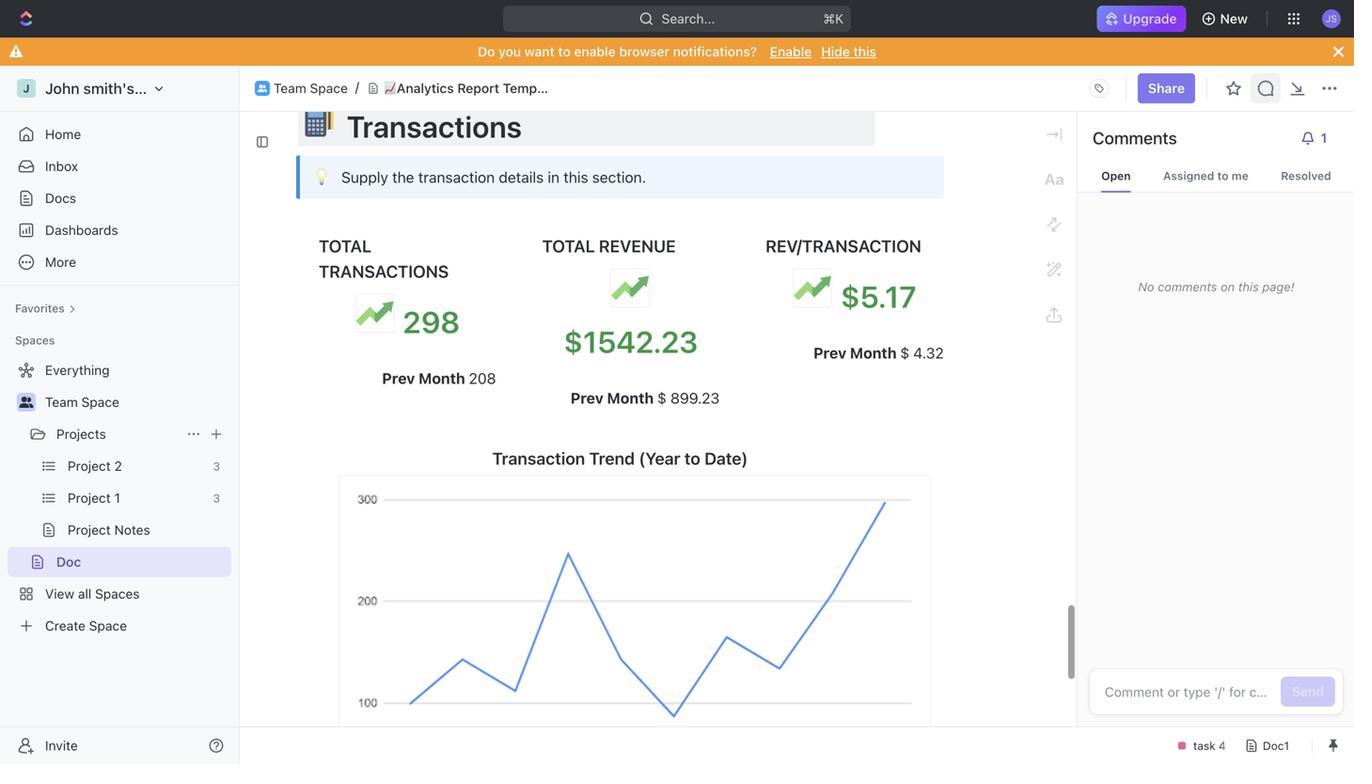 Task type: vqa. For each thing, say whether or not it's contained in the screenshot.
Map
no



Task type: locate. For each thing, give the bounding box(es) containing it.
inbox link
[[8, 151, 231, 182]]

1 horizontal spatial this
[[854, 44, 877, 59]]

1 down 2
[[114, 491, 120, 506]]

space down the everything link on the left
[[81, 395, 119, 410]]

invite
[[45, 738, 78, 754]]

0 horizontal spatial user group image
[[19, 397, 33, 408]]

total
[[319, 236, 372, 256], [542, 236, 595, 256]]

team space link down the everything link on the left
[[45, 388, 228, 418]]

3 for 1
[[213, 492, 220, 505]]

1 total from the left
[[319, 236, 372, 256]]

me
[[1232, 169, 1249, 182]]

total transactions
[[319, 236, 453, 282]]

0 vertical spatial month
[[850, 344, 897, 362]]

space down view all spaces link
[[89, 618, 127, 634]]

0 horizontal spatial prev
[[382, 370, 415, 387]]

total up transactions
[[319, 236, 372, 256]]

create
[[45, 618, 86, 634]]

team space up 💡
[[274, 81, 348, 96]]

1 horizontal spatial prev
[[571, 389, 604, 407]]

month up the transaction trend (year to date)
[[607, 389, 654, 407]]

4.32
[[914, 344, 944, 362]]

dropdown menu image
[[1084, 73, 1115, 103]]

enable
[[770, 44, 812, 59]]

month for $1542.23
[[607, 389, 654, 407]]

0 vertical spatial project
[[68, 459, 111, 474]]

create space
[[45, 618, 127, 634]]

1 project from the top
[[68, 459, 111, 474]]

0 vertical spatial spaces
[[15, 334, 55, 347]]

298
[[397, 304, 460, 340]]

1 vertical spatial team space
[[45, 395, 119, 410]]

to left me
[[1218, 169, 1229, 182]]

0 vertical spatial team space link
[[274, 81, 348, 96]]

project for project 1
[[68, 491, 111, 506]]

0 horizontal spatial spaces
[[15, 334, 55, 347]]

1 vertical spatial month
[[419, 370, 465, 387]]

project 2 link
[[68, 452, 206, 482]]

view all spaces
[[45, 586, 140, 602]]

$
[[901, 344, 910, 362], [658, 389, 667, 407]]

$ for $5.17
[[901, 344, 910, 362]]

1 vertical spatial team space link
[[45, 388, 228, 418]]

user group image
[[258, 84, 267, 92], [19, 397, 33, 408]]

2 vertical spatial month
[[607, 389, 654, 407]]

0 vertical spatial $
[[901, 344, 910, 362]]

prev down 298
[[382, 370, 415, 387]]

all
[[78, 586, 91, 602]]

project down the project 2
[[68, 491, 111, 506]]

2 vertical spatial to
[[685, 449, 701, 469]]

do you want to enable browser notifications? enable hide this
[[478, 44, 877, 59]]

prev down "$5.17"
[[814, 344, 847, 362]]

2
[[114, 459, 122, 474]]

hide
[[821, 44, 850, 59]]

0 vertical spatial prev
[[814, 344, 847, 362]]

3 right project 2 link
[[213, 460, 220, 473]]

0 horizontal spatial to
[[558, 44, 571, 59]]

2 total from the left
[[542, 236, 595, 256]]

2 3 from the top
[[213, 492, 220, 505]]

2 vertical spatial space
[[89, 618, 127, 634]]

1 horizontal spatial $
[[901, 344, 910, 362]]

to right want on the top
[[558, 44, 571, 59]]

0 horizontal spatial team
[[45, 395, 78, 410]]

spaces
[[15, 334, 55, 347], [95, 586, 140, 602]]

prev up trend on the bottom left of page
[[571, 389, 604, 407]]

1 vertical spatial spaces
[[95, 586, 140, 602]]

total inside total transactions
[[319, 236, 372, 256]]

this
[[854, 44, 877, 59], [564, 168, 588, 186], [1239, 280, 1259, 294]]

1 horizontal spatial team
[[274, 81, 306, 96]]

project 2
[[68, 459, 122, 474]]

0 horizontal spatial $
[[658, 389, 667, 407]]

1 horizontal spatial team space
[[274, 81, 348, 96]]

2 horizontal spatial to
[[1218, 169, 1229, 182]]

month for 298
[[419, 370, 465, 387]]

1 horizontal spatial team space link
[[274, 81, 348, 96]]

report
[[458, 81, 500, 96]]

date)
[[705, 449, 748, 469]]

john smith's workspace, , element
[[17, 79, 36, 98]]

to right (year
[[685, 449, 701, 469]]

1 inside dropdown button
[[1321, 130, 1328, 146]]

home
[[45, 127, 81, 142]]

0 horizontal spatial team space link
[[45, 388, 228, 418]]

docs link
[[8, 183, 231, 214]]

3 up project notes link
[[213, 492, 220, 505]]

0 horizontal spatial month
[[419, 370, 465, 387]]

$ left 899.23
[[658, 389, 667, 407]]

1 vertical spatial $
[[658, 389, 667, 407]]

template
[[503, 81, 560, 96]]

team space link up 💡
[[274, 81, 348, 96]]

to
[[558, 44, 571, 59], [1218, 169, 1229, 182], [685, 449, 701, 469]]

1 up resolved
[[1321, 130, 1328, 146]]

1 vertical spatial project
[[68, 491, 111, 506]]

projects
[[56, 427, 106, 442]]

1 horizontal spatial total
[[542, 236, 595, 256]]

team space inside sidebar navigation
[[45, 395, 119, 410]]

2 horizontal spatial month
[[850, 344, 897, 362]]

1 horizontal spatial month
[[607, 389, 654, 407]]

0 horizontal spatial total
[[319, 236, 372, 256]]

0 vertical spatial 3
[[213, 460, 220, 473]]

in
[[548, 168, 560, 186]]

total left revenue
[[542, 236, 595, 256]]

space
[[310, 81, 348, 96], [81, 395, 119, 410], [89, 618, 127, 634]]

1 horizontal spatial to
[[685, 449, 701, 469]]

tree
[[8, 356, 231, 642]]

page!
[[1263, 280, 1295, 294]]

project left 2
[[68, 459, 111, 474]]

this right 'in'
[[564, 168, 588, 186]]

trend
[[589, 449, 635, 469]]

3 project from the top
[[68, 523, 111, 538]]

john smith's workspace
[[45, 79, 216, 97]]

$ for $1542.23
[[658, 389, 667, 407]]

favorites
[[15, 302, 65, 315]]

prev for $5.17
[[814, 344, 847, 362]]

tree containing everything
[[8, 356, 231, 642]]

2 vertical spatial this
[[1239, 280, 1259, 294]]

share
[[1148, 80, 1185, 96]]

$ left "4.32"
[[901, 344, 910, 362]]

team space up projects
[[45, 395, 119, 410]]

1 horizontal spatial user group image
[[258, 84, 267, 92]]

0 vertical spatial 1
[[1321, 130, 1328, 146]]

space up 💡
[[310, 81, 348, 96]]

1 vertical spatial user group image
[[19, 397, 33, 408]]

1 vertical spatial 1
[[114, 491, 120, 506]]

0 vertical spatial team
[[274, 81, 306, 96]]

1
[[1321, 130, 1328, 146], [114, 491, 120, 506]]

2 project from the top
[[68, 491, 111, 506]]

docs
[[45, 190, 76, 206]]

1 horizontal spatial spaces
[[95, 586, 140, 602]]

upgrade
[[1123, 11, 1177, 26]]

project 1
[[68, 491, 120, 506]]

team space link
[[274, 81, 348, 96], [45, 388, 228, 418]]

899.23
[[671, 389, 720, 407]]

2 horizontal spatial prev
[[814, 344, 847, 362]]

this right on
[[1239, 280, 1259, 294]]

project down project 1 on the bottom
[[68, 523, 111, 538]]

1 vertical spatial prev
[[382, 370, 415, 387]]

everything
[[45, 363, 110, 378]]

0 horizontal spatial team space
[[45, 395, 119, 410]]

1 horizontal spatial 1
[[1321, 130, 1328, 146]]

0 vertical spatial to
[[558, 44, 571, 59]]

0 horizontal spatial 1
[[114, 491, 120, 506]]

total for 298
[[319, 236, 372, 256]]

spaces up create space link
[[95, 586, 140, 602]]

no comments on this page!
[[1139, 280, 1295, 294]]

supply
[[341, 168, 388, 186]]

month left "4.32"
[[850, 344, 897, 362]]

more button
[[8, 247, 231, 277]]

spaces down favorites
[[15, 334, 55, 347]]

this right hide
[[854, 44, 877, 59]]

assigned to me
[[1164, 169, 1249, 182]]

0 horizontal spatial this
[[564, 168, 588, 186]]

2 vertical spatial prev
[[571, 389, 604, 407]]

project
[[68, 459, 111, 474], [68, 491, 111, 506], [68, 523, 111, 538]]

month left 208
[[419, 370, 465, 387]]

comments
[[1158, 280, 1218, 294]]

1 inside sidebar navigation
[[114, 491, 120, 506]]

0 vertical spatial this
[[854, 44, 877, 59]]

1 vertical spatial 3
[[213, 492, 220, 505]]

want
[[525, 44, 555, 59]]

2 vertical spatial project
[[68, 523, 111, 538]]

1 3 from the top
[[213, 460, 220, 473]]

1 vertical spatial team
[[45, 395, 78, 410]]

2 horizontal spatial this
[[1239, 280, 1259, 294]]



Task type: describe. For each thing, give the bounding box(es) containing it.
smith's
[[83, 79, 134, 97]]

transaction
[[418, 168, 495, 186]]

view all spaces link
[[8, 579, 228, 610]]

prev for $1542.23
[[571, 389, 604, 407]]

supply the transaction details in this section.
[[341, 168, 646, 186]]

revenue
[[599, 236, 676, 256]]

total revenue
[[542, 236, 676, 256]]

user group image inside sidebar navigation
[[19, 397, 33, 408]]

js button
[[1317, 4, 1347, 34]]

month for $5.17
[[850, 344, 897, 362]]

home link
[[8, 119, 231, 150]]

resolved
[[1281, 169, 1332, 182]]

no
[[1139, 280, 1155, 294]]

js
[[1326, 13, 1338, 24]]

projects link
[[56, 420, 179, 450]]

section.
[[592, 168, 646, 186]]

workspace
[[138, 79, 216, 97]]

favorites button
[[8, 297, 83, 320]]

1 vertical spatial this
[[564, 168, 588, 186]]

1 button
[[1293, 123, 1340, 153]]

208
[[469, 370, 496, 387]]

notes
[[114, 523, 150, 538]]

comments
[[1093, 128, 1178, 148]]

project notes link
[[68, 515, 228, 546]]

transactions
[[319, 261, 449, 282]]

3 for 2
[[213, 460, 220, 473]]

project 1 link
[[68, 483, 206, 514]]

tree inside sidebar navigation
[[8, 356, 231, 642]]

notifications?
[[673, 44, 757, 59]]

0 vertical spatial space
[[310, 81, 348, 96]]

more
[[45, 254, 76, 270]]

you
[[499, 44, 521, 59]]

inbox
[[45, 158, 78, 174]]

0 vertical spatial user group image
[[258, 84, 267, 92]]

$1542.23
[[564, 279, 698, 360]]

dashboards link
[[8, 215, 231, 246]]

browser
[[619, 44, 670, 59]]

📈analytics
[[384, 81, 454, 96]]

prev for 298
[[382, 370, 415, 387]]

0 vertical spatial team space
[[274, 81, 348, 96]]

project notes
[[68, 523, 150, 538]]

doc
[[56, 555, 81, 570]]

project for project 2
[[68, 459, 111, 474]]

📈analytics report template
[[384, 81, 560, 96]]

john
[[45, 79, 80, 97]]

new
[[1221, 11, 1248, 26]]

to for date)
[[685, 449, 701, 469]]

on
[[1221, 280, 1235, 294]]

create space link
[[8, 611, 228, 642]]

j
[[23, 82, 30, 95]]

send
[[1293, 684, 1324, 700]]

prev month $ 4.32
[[814, 344, 944, 362]]

search...
[[662, 11, 715, 26]]

assigned
[[1164, 169, 1215, 182]]

team space link for top user group icon
[[274, 81, 348, 96]]

view
[[45, 586, 74, 602]]

sidebar navigation
[[0, 66, 244, 765]]

open
[[1102, 169, 1131, 182]]

(year
[[639, 449, 681, 469]]

project for project notes
[[68, 523, 111, 538]]

💡
[[313, 167, 330, 187]]

transactions
[[341, 109, 875, 144]]

details
[[499, 168, 544, 186]]

total for $1542.23
[[542, 236, 595, 256]]

prev month $ 899.23
[[571, 389, 720, 407]]

send button
[[1281, 677, 1336, 707]]

⌘k
[[823, 11, 844, 26]]

the
[[392, 168, 414, 186]]

doc link
[[56, 547, 228, 578]]

everything link
[[8, 356, 228, 386]]

new button
[[1194, 4, 1260, 34]]

do
[[478, 44, 495, 59]]

1 vertical spatial to
[[1218, 169, 1229, 182]]

rev/transaction
[[766, 236, 922, 256]]

to for enable
[[558, 44, 571, 59]]

upgrade link
[[1097, 6, 1187, 32]]

1 vertical spatial space
[[81, 395, 119, 410]]

transaction trend (year to date)
[[492, 449, 748, 469]]

$5.17
[[835, 279, 917, 315]]

prev month 208
[[382, 370, 496, 387]]

dashboards
[[45, 222, 118, 238]]

team space link for user group icon inside the sidebar navigation
[[45, 388, 228, 418]]

enable
[[574, 44, 616, 59]]

team inside sidebar navigation
[[45, 395, 78, 410]]



